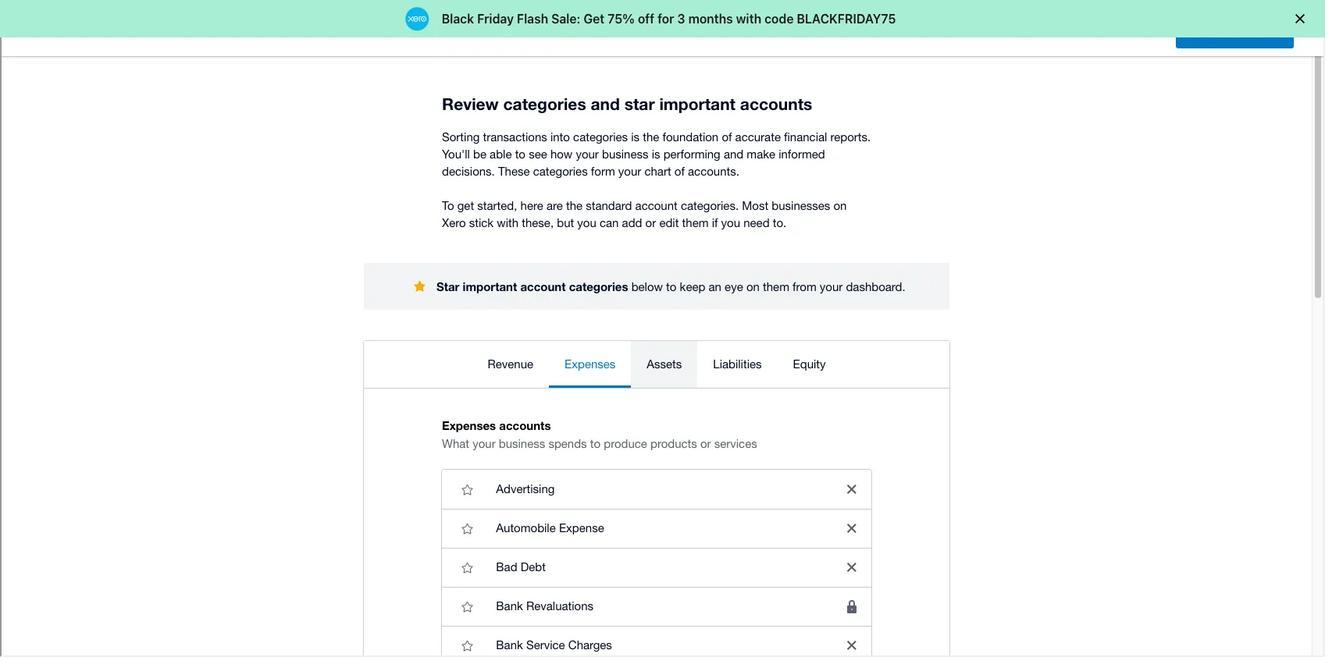 Task type: vqa. For each thing, say whether or not it's contained in the screenshot.
the top transactions
no



Task type: describe. For each thing, give the bounding box(es) containing it.
how
[[598, 266, 623, 281]]

awaiting payment link
[[899, 555, 980, 567]]

payment
[[941, 555, 980, 567]]

in
[[565, 13, 573, 25]]

buy
[[843, 13, 861, 25]]

use
[[308, 266, 331, 281]]

you
[[464, 13, 481, 25]]

get inside use this dashboard to get an instant overview of how your business is tracking.
[[442, 266, 461, 281]]

banking preview line graph image
[[288, 562, 639, 610]]

get visibility over your cash flow
[[347, 492, 552, 509]]

days
[[523, 13, 545, 25]]

1 horizontal spatial up
[[582, 191, 627, 235]]

1 draft invoice awaiting payment
[[899, 539, 980, 567]]

which
[[620, 13, 647, 25]]

ts banner
[[0, 0, 1325, 86]]

choose a plan to buy
[[759, 13, 861, 25]]

have
[[484, 13, 506, 25]]

set up now button
[[347, 512, 438, 537]]

trial,
[[598, 13, 618, 25]]

hi, let's get set up
[[308, 191, 627, 235]]

up inside button
[[375, 518, 387, 531]]

this
[[335, 266, 356, 281]]

red
[[20, 55, 42, 69]]

2 svg image from the left
[[1215, 57, 1226, 68]]

1
[[899, 539, 905, 551]]

0 horizontal spatial overview
[[386, 378, 436, 392]]

0 horizontal spatial svg image
[[1175, 57, 1185, 68]]

1 vertical spatial of
[[439, 378, 450, 392]]

a
[[799, 13, 804, 25]]

set up now
[[356, 518, 411, 531]]

instant
[[483, 266, 523, 281]]

(2:06)
[[554, 378, 583, 392]]

your inside you have 18 days left in your trial, which includes all features
[[576, 13, 595, 25]]

red button
[[0, 39, 70, 86]]

cartoon office workers image
[[668, 173, 1029, 411]]

invoice for sales
[[749, 544, 783, 556]]

1 horizontal spatial svg image
[[1253, 55, 1269, 70]]

watch an overview of the main features (2:06) button
[[330, 378, 583, 392]]

an inside use this dashboard to get an instant overview of how your business is tracking.
[[465, 266, 480, 281]]

includes
[[650, 13, 688, 25]]

new sales invoice
[[696, 544, 783, 556]]

visibility
[[373, 492, 424, 509]]

new
[[696, 544, 718, 556]]

to for you have
[[831, 13, 841, 25]]

watch
[[330, 378, 365, 392]]

is
[[394, 288, 403, 303]]



Task type: locate. For each thing, give the bounding box(es) containing it.
to inside use this dashboard to get an instant overview of how your business is tracking.
[[427, 266, 439, 281]]

set
[[356, 518, 372, 531]]

main
[[474, 378, 501, 392]]

up
[[582, 191, 627, 235], [375, 518, 387, 531]]

features inside you have 18 days left in your trial, which includes all features
[[703, 13, 740, 25]]

0 vertical spatial your
[[576, 13, 595, 25]]

sales
[[721, 544, 746, 556]]

0 vertical spatial of
[[583, 266, 595, 281]]

plan
[[807, 13, 828, 25]]

1 horizontal spatial invoice
[[933, 539, 965, 551]]

dashboard
[[360, 266, 423, 281]]

up right set
[[582, 191, 627, 235]]

1 vertical spatial overview
[[386, 378, 436, 392]]

svg image
[[1133, 57, 1145, 68], [1215, 57, 1226, 68]]

use this dashboard to get an instant overview of how your business is tracking.
[[308, 266, 623, 303]]

0 horizontal spatial invoice
[[749, 544, 783, 556]]

0 vertical spatial get
[[449, 191, 506, 235]]

of
[[583, 266, 595, 281], [439, 378, 450, 392]]

up right 'set'
[[375, 518, 387, 531]]

1 horizontal spatial an
[[465, 266, 480, 281]]

to up tracking.
[[427, 266, 439, 281]]

watch an overview of the main features (2:06)
[[330, 378, 583, 392]]

invoice inside "1 draft invoice awaiting payment"
[[933, 539, 965, 551]]

0 vertical spatial up
[[582, 191, 627, 235]]

overview left the
[[386, 378, 436, 392]]

1 horizontal spatial features
[[703, 13, 740, 25]]

close image
[[1288, 143, 1313, 168]]

set
[[517, 191, 571, 235]]

svg image
[[1253, 55, 1269, 70], [1175, 57, 1185, 68]]

your right the in
[[576, 13, 595, 25]]

1 vertical spatial your
[[308, 288, 334, 303]]

1 vertical spatial an
[[369, 378, 382, 392]]

2 horizontal spatial your
[[576, 13, 595, 25]]

1 vertical spatial up
[[375, 518, 387, 531]]

an left the 'instant'
[[465, 266, 480, 281]]

1 horizontal spatial svg image
[[1215, 57, 1226, 68]]

features right main
[[505, 378, 550, 392]]

invoice right sales
[[749, 544, 783, 556]]

the
[[453, 378, 471, 392]]

your inside use this dashboard to get an instant overview of how your business is tracking.
[[308, 288, 334, 303]]

hi,
[[308, 191, 356, 235]]

invoice up awaiting payment link
[[933, 539, 965, 551]]

0 vertical spatial features
[[703, 13, 740, 25]]

now
[[390, 518, 411, 531]]

all
[[691, 13, 701, 25]]

1 horizontal spatial your
[[459, 492, 487, 509]]

dialog
[[0, 0, 1325, 37]]

0 horizontal spatial features
[[505, 378, 550, 392]]

1 svg image from the left
[[1133, 57, 1145, 68]]

to
[[831, 13, 841, 25], [427, 266, 439, 281]]

your
[[576, 13, 595, 25], [308, 288, 334, 303], [459, 492, 487, 509]]

2 vertical spatial your
[[459, 492, 487, 509]]

0 vertical spatial overview
[[527, 266, 579, 281]]

18
[[508, 13, 520, 25]]

overview right the 'instant'
[[527, 266, 579, 281]]

business
[[337, 288, 390, 303]]

0 horizontal spatial of
[[439, 378, 450, 392]]

of left how
[[583, 266, 595, 281]]

0 horizontal spatial your
[[308, 288, 334, 303]]

1 horizontal spatial of
[[583, 266, 595, 281]]

of inside use this dashboard to get an instant overview of how your business is tracking.
[[583, 266, 595, 281]]

awaiting
[[899, 555, 938, 567]]

overview
[[527, 266, 579, 281], [386, 378, 436, 392]]

1 vertical spatial get
[[442, 266, 461, 281]]

tracking.
[[407, 288, 458, 303]]

0 horizontal spatial an
[[369, 378, 382, 392]]

features
[[703, 13, 740, 25], [505, 378, 550, 392]]

an
[[465, 266, 480, 281], [369, 378, 382, 392]]

let's
[[366, 191, 438, 235]]

your down the use
[[308, 288, 334, 303]]

your right over
[[459, 492, 487, 509]]

invoice inside new sales invoice button
[[749, 544, 783, 556]]

1 horizontal spatial overview
[[527, 266, 579, 281]]

to inside ts banner
[[831, 13, 841, 25]]

flow
[[525, 492, 552, 509]]

features right all
[[703, 13, 740, 25]]

1 draft invoice link
[[899, 539, 965, 551]]

0 vertical spatial an
[[465, 266, 480, 281]]

1 horizontal spatial to
[[831, 13, 841, 25]]

new sales invoice button
[[686, 538, 793, 563]]

choose
[[759, 13, 796, 25]]

0 horizontal spatial up
[[375, 518, 387, 531]]

1 vertical spatial features
[[505, 378, 550, 392]]

ts
[[1294, 55, 1309, 69]]

0 vertical spatial to
[[831, 13, 841, 25]]

invoice for draft
[[933, 539, 965, 551]]

overview inside use this dashboard to get an instant overview of how your business is tracking.
[[527, 266, 579, 281]]

0 horizontal spatial svg image
[[1133, 57, 1145, 68]]

over
[[428, 492, 455, 509]]

of left the
[[439, 378, 450, 392]]

an right watch
[[369, 378, 382, 392]]

get
[[449, 191, 506, 235], [442, 266, 461, 281]]

draft
[[908, 539, 930, 551]]

to for hi, let's get set up
[[427, 266, 439, 281]]

get up the 'instant'
[[449, 191, 506, 235]]

left
[[548, 13, 562, 25]]

invoice
[[933, 539, 965, 551], [749, 544, 783, 556]]

to left buy
[[831, 13, 841, 25]]

cash
[[491, 492, 521, 509]]

ts button
[[1286, 39, 1325, 86]]

you have 18 days left in your trial, which includes all features
[[464, 13, 740, 25]]

get
[[347, 492, 369, 509]]

get up tracking.
[[442, 266, 461, 281]]

1 vertical spatial to
[[427, 266, 439, 281]]

0 horizontal spatial to
[[427, 266, 439, 281]]



